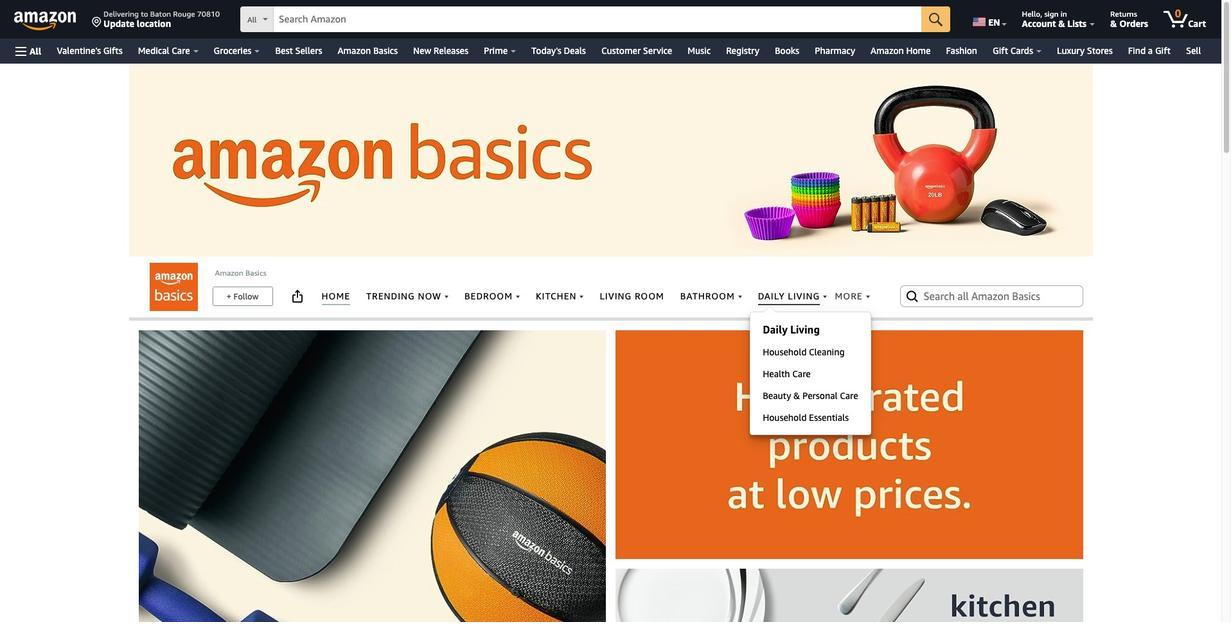 Task type: describe. For each thing, give the bounding box(es) containing it.
70810
[[197, 9, 220, 19]]

groceries
[[214, 45, 252, 56]]

amazon for top amazon basics link
[[338, 45, 371, 56]]

all button
[[10, 39, 47, 64]]

pharmacy link
[[808, 42, 863, 60]]

+ follow button
[[213, 287, 272, 305]]

fashion
[[947, 45, 978, 56]]

cards
[[1011, 45, 1034, 56]]

gift cards
[[993, 45, 1034, 56]]

amazon basics logo image
[[150, 263, 198, 311]]

delivering
[[104, 9, 139, 19]]

prime link
[[476, 42, 524, 60]]

customer
[[602, 45, 641, 56]]

home
[[907, 45, 931, 56]]

music
[[688, 45, 711, 56]]

amazon home link
[[863, 42, 939, 60]]

today's deals
[[532, 45, 586, 56]]

all inside "button"
[[30, 45, 41, 56]]

all inside search box
[[248, 15, 257, 24]]

1 vertical spatial amazon basics
[[215, 268, 267, 278]]

valentine's
[[57, 45, 101, 56]]

amazon basics inside navigation navigation
[[338, 45, 398, 56]]

registry
[[727, 45, 760, 56]]

prime
[[484, 45, 508, 56]]

today's
[[532, 45, 562, 56]]

hello, sign in
[[1023, 9, 1068, 19]]

none submit inside all search box
[[922, 6, 951, 32]]

registry link
[[719, 42, 768, 60]]

care
[[172, 45, 190, 56]]

2 gift from the left
[[1156, 45, 1171, 56]]

& for returns
[[1111, 18, 1118, 29]]

basics inside navigation navigation
[[373, 45, 398, 56]]

Search Amazon text field
[[274, 7, 922, 32]]

en link
[[966, 3, 1013, 35]]

to
[[141, 9, 148, 19]]

new
[[413, 45, 432, 56]]

update
[[104, 18, 134, 29]]

hello,
[[1023, 9, 1043, 19]]

medical care
[[138, 45, 190, 56]]

+
[[227, 291, 232, 302]]

new releases
[[413, 45, 469, 56]]

fashion link
[[939, 42, 986, 60]]



Task type: locate. For each thing, give the bounding box(es) containing it.
medical care link
[[130, 42, 206, 60]]

1 horizontal spatial basics
[[373, 45, 398, 56]]

sell
[[1187, 45, 1202, 56]]

0 horizontal spatial basics
[[246, 268, 267, 278]]

gift right a
[[1156, 45, 1171, 56]]

luxury stores link
[[1050, 42, 1121, 60]]

sign
[[1045, 9, 1059, 19]]

1 horizontal spatial amazon basics
[[338, 45, 398, 56]]

account & lists
[[1023, 18, 1087, 29]]

+ follow
[[227, 291, 259, 302]]

follow
[[234, 291, 259, 302]]

& left lists
[[1059, 18, 1066, 29]]

search image
[[905, 289, 920, 304]]

amazon inside amazon basics link
[[338, 45, 371, 56]]

a
[[1149, 45, 1154, 56]]

gift cards link
[[986, 42, 1050, 60]]

pharmacy
[[815, 45, 856, 56]]

& inside returns & orders
[[1111, 18, 1118, 29]]

all down amazon 'image'
[[30, 45, 41, 56]]

customer service link
[[594, 42, 680, 60]]

find a gift link
[[1121, 42, 1179, 60]]

music link
[[680, 42, 719, 60]]

share image
[[290, 289, 305, 304]]

lists
[[1068, 18, 1087, 29]]

all up groceries link
[[248, 15, 257, 24]]

None submit
[[922, 6, 951, 32]]

0 horizontal spatial &
[[1059, 18, 1066, 29]]

medical
[[138, 45, 169, 56]]

amazon basics left new on the left of page
[[338, 45, 398, 56]]

location
[[137, 18, 171, 29]]

orders
[[1120, 18, 1149, 29]]

basics up "follow"
[[246, 268, 267, 278]]

amazon left home
[[871, 45, 904, 56]]

best sellers link
[[268, 42, 330, 60]]

basics
[[373, 45, 398, 56], [246, 268, 267, 278]]

0 horizontal spatial all
[[30, 45, 41, 56]]

find
[[1129, 45, 1146, 56]]

0 vertical spatial all
[[248, 15, 257, 24]]

stores
[[1088, 45, 1113, 56]]

amazon up +
[[215, 268, 244, 278]]

returns
[[1111, 9, 1138, 19]]

releases
[[434, 45, 469, 56]]

baton
[[150, 9, 171, 19]]

0 vertical spatial basics
[[373, 45, 398, 56]]

amazon image
[[14, 12, 77, 31]]

amazon inside amazon home link
[[871, 45, 904, 56]]

books
[[775, 45, 800, 56]]

deals
[[564, 45, 586, 56]]

1 horizontal spatial gift
[[1156, 45, 1171, 56]]

amazon
[[338, 45, 371, 56], [871, 45, 904, 56], [215, 268, 244, 278]]

0 vertical spatial amazon basics
[[338, 45, 398, 56]]

0
[[1176, 7, 1182, 20]]

1 & from the left
[[1059, 18, 1066, 29]]

amazon basics
[[338, 45, 398, 56], [215, 268, 267, 278]]

basics left new on the left of page
[[373, 45, 398, 56]]

All search field
[[240, 6, 951, 33]]

2 horizontal spatial amazon
[[871, 45, 904, 56]]

returns & orders
[[1111, 9, 1149, 29]]

valentine's gifts
[[57, 45, 123, 56]]

1 horizontal spatial all
[[248, 15, 257, 24]]

amazon right "sellers"
[[338, 45, 371, 56]]

&
[[1059, 18, 1066, 29], [1111, 18, 1118, 29]]

today's deals link
[[524, 42, 594, 60]]

best sellers
[[275, 45, 322, 56]]

navigation navigation
[[0, 0, 1222, 64]]

account
[[1023, 18, 1057, 29]]

customer service
[[602, 45, 673, 56]]

& left "orders"
[[1111, 18, 1118, 29]]

luxury stores
[[1058, 45, 1113, 56]]

best
[[275, 45, 293, 56]]

1 horizontal spatial amazon basics link
[[330, 42, 406, 60]]

amazon basics up + follow button
[[215, 268, 267, 278]]

1 horizontal spatial amazon
[[338, 45, 371, 56]]

gift
[[993, 45, 1009, 56], [1156, 45, 1171, 56]]

1 vertical spatial basics
[[246, 268, 267, 278]]

sellers
[[295, 45, 322, 56]]

amazon home
[[871, 45, 931, 56]]

2 & from the left
[[1111, 18, 1118, 29]]

cart
[[1189, 18, 1207, 29]]

0 horizontal spatial amazon
[[215, 268, 244, 278]]

1 horizontal spatial &
[[1111, 18, 1118, 29]]

valentine's gifts link
[[49, 42, 130, 60]]

amazon basics link up + follow button
[[215, 268, 267, 278]]

gifts
[[103, 45, 123, 56]]

delivering to baton rouge 70810 update location
[[104, 9, 220, 29]]

amazon for amazon home link
[[871, 45, 904, 56]]

1 vertical spatial amazon basics link
[[215, 268, 267, 278]]

0 horizontal spatial amazon basics
[[215, 268, 267, 278]]

amazon basics link
[[330, 42, 406, 60], [215, 268, 267, 278]]

find a gift
[[1129, 45, 1171, 56]]

1 gift from the left
[[993, 45, 1009, 56]]

gift left cards
[[993, 45, 1009, 56]]

0 horizontal spatial gift
[[993, 45, 1009, 56]]

books link
[[768, 42, 808, 60]]

amazon basics link left new on the left of page
[[330, 42, 406, 60]]

Search all Amazon Basics search field
[[924, 285, 1062, 307]]

& for account
[[1059, 18, 1066, 29]]

new releases link
[[406, 42, 476, 60]]

groceries link
[[206, 42, 268, 60]]

rouge
[[173, 9, 195, 19]]

sell link
[[1179, 42, 1210, 60]]

1 vertical spatial all
[[30, 45, 41, 56]]

0 vertical spatial amazon basics link
[[330, 42, 406, 60]]

in
[[1061, 9, 1068, 19]]

service
[[643, 45, 673, 56]]

luxury
[[1058, 45, 1085, 56]]

en
[[989, 17, 1001, 28]]

all
[[248, 15, 257, 24], [30, 45, 41, 56]]

0 horizontal spatial amazon basics link
[[215, 268, 267, 278]]



Task type: vqa. For each thing, say whether or not it's contained in the screenshot.
Orders
yes



